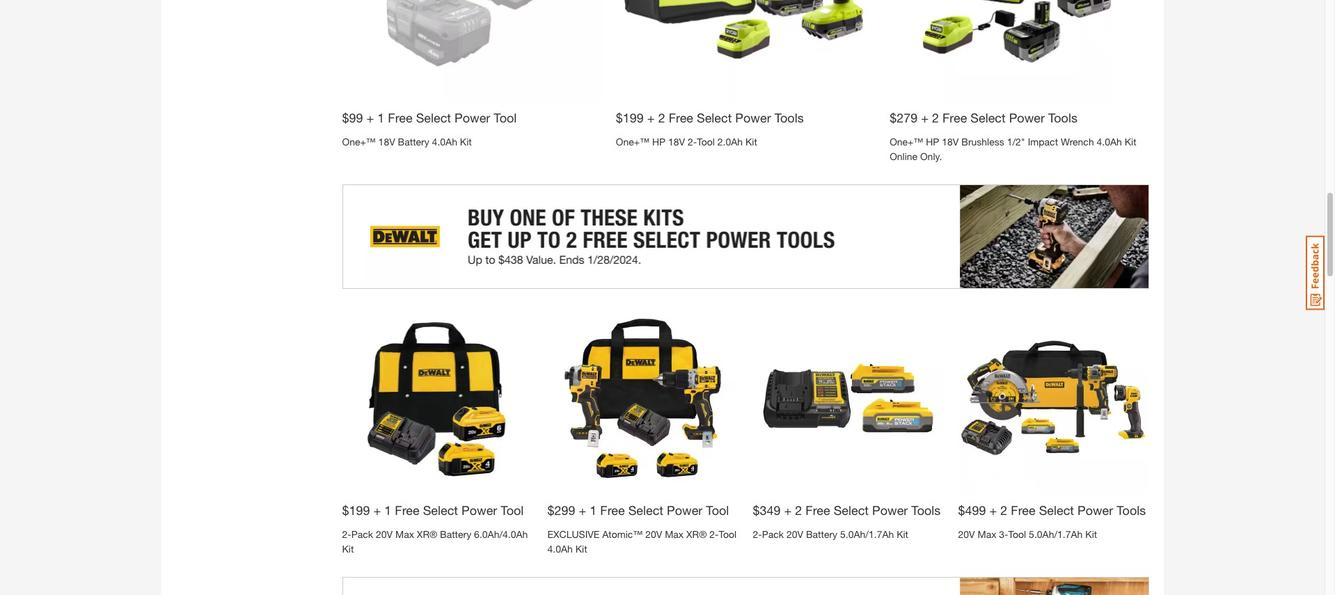 Task type: describe. For each thing, give the bounding box(es) containing it.
$199 + 1 free select power tool
[[342, 503, 524, 518]]

2 for $199
[[658, 110, 665, 126]]

3-
[[999, 528, 1009, 540]]

$199 + 2 free select power tools
[[616, 110, 804, 126]]

one+™ for $99
[[342, 136, 376, 148]]

18v for $199
[[668, 136, 685, 148]]

$279 + 2 free select power tools image
[[890, 0, 1150, 101]]

$279 + 2 free select power tools
[[890, 110, 1078, 125]]

makita. buy one of these kits get up to 2 free select power tools up to $438 value. ends 1/28/2024. image
[[342, 577, 1150, 595]]

$299
[[548, 503, 575, 518]]

tools for $199 + 2 free select power tools
[[775, 110, 804, 126]]

online
[[890, 150, 918, 162]]

5.0ah/1.7ah for $499
[[1029, 528, 1083, 540]]

$199 + 1 free select power tool image
[[342, 303, 534, 494]]

$499
[[958, 503, 986, 518]]

max for $199 + 1 free select power tool
[[395, 528, 414, 540]]

2.0ah
[[718, 136, 743, 148]]

1 for $99
[[378, 110, 385, 126]]

power for $349 + 2 free select power tools
[[872, 503, 908, 518]]

free for $299 + 1 free select power tool
[[600, 503, 625, 518]]

4 20v from the left
[[958, 528, 975, 540]]

select for $199 + 1 free select power tool
[[423, 503, 458, 518]]

xr® for $199 + 1 free select power tool
[[417, 528, 437, 540]]

xr® for $299 + 1 free select power tool
[[686, 528, 707, 540]]

max for $299 + 1 free select power tool
[[665, 528, 684, 540]]

+ for $299 + 1 free select power tool
[[579, 503, 586, 518]]

2- inside exclusive atomic™ 20v max xr® 2-tool 4.0ah kit
[[710, 528, 719, 540]]

tool for $299 + 1 free select power tool
[[706, 503, 729, 518]]

+ for $349 + 2 free select power tools
[[784, 503, 792, 518]]

$299 + 1 free select power tool image
[[548, 303, 739, 494]]

20v for $349
[[787, 528, 804, 540]]

$299 + 1 free select power tool
[[548, 503, 729, 518]]

brushless
[[962, 136, 1005, 147]]

feedback link image
[[1306, 235, 1325, 311]]

one+™ for $199
[[616, 136, 650, 148]]

one+™ hp 18v 2-tool 2.0ah kit
[[616, 136, 757, 148]]

tool for exclusive atomic™ 20v max xr® 2-tool 4.0ah kit
[[719, 528, 737, 540]]

4.0ah for $299 + 1 free select power tool
[[548, 543, 573, 555]]

power for $299 + 1 free select power tool
[[667, 503, 703, 518]]

power for $99 + 1 free select power tool
[[455, 110, 490, 126]]

2 for $279
[[932, 110, 939, 125]]

exclusive
[[548, 528, 600, 540]]

20v for $299
[[646, 528, 662, 540]]

pack for $349
[[762, 528, 784, 540]]

20v max 3-tool 5.0ah/1.7ah kit
[[958, 528, 1097, 540]]

0 horizontal spatial battery
[[398, 136, 429, 148]]

hp for $279
[[926, 136, 940, 147]]

select for $499 + 2 free select power tools
[[1039, 503, 1074, 518]]

4.0ah for $279 + 2 free select power tools
[[1097, 136, 1122, 147]]

tool for $99 + 1 free select power tool
[[494, 110, 517, 126]]

one+™ hp 18v brushless 1/2" impact wrench 4.0ah kit online only.
[[890, 136, 1137, 162]]

wrench
[[1061, 136, 1094, 147]]

tool for $199 + 1 free select power tool
[[501, 503, 524, 518]]

2-pack 20v battery 5.0ah/1.7ah kit
[[753, 528, 909, 540]]

1 for $299
[[590, 503, 597, 518]]

select for $299 + 1 free select power tool
[[628, 503, 664, 518]]

battery inside 2-pack 20v max xr® battery 6.0ah/4.0ah kit
[[440, 528, 472, 540]]

power for $279 + 2 free select power tools
[[1009, 110, 1045, 125]]

+ for $199 + 1 free select power tool
[[374, 503, 381, 518]]

$279
[[890, 110, 918, 125]]

18v for $279
[[942, 136, 959, 147]]

tools for $499 + 2 free select power tools
[[1117, 503, 1146, 518]]



Task type: vqa. For each thing, say whether or not it's contained in the screenshot.
The &
no



Task type: locate. For each thing, give the bounding box(es) containing it.
4.0ah down exclusive
[[548, 543, 573, 555]]

select for $199 + 2 free select power tools
[[697, 110, 732, 126]]

tools for $349 + 2 free select power tools
[[912, 503, 941, 518]]

+
[[921, 110, 929, 125], [367, 110, 374, 126], [647, 110, 655, 126], [374, 503, 381, 518], [579, 503, 586, 518], [784, 503, 792, 518], [990, 503, 997, 518]]

1 $99 + 1 free select power tool image from the left
[[342, 0, 602, 102]]

18v down $99 + 1 free select power tool
[[378, 136, 395, 148]]

2 right $279
[[932, 110, 939, 125]]

xr® down $199 + 1 free select power tool
[[417, 528, 437, 540]]

pack for $199
[[351, 528, 373, 540]]

+ right $279
[[921, 110, 929, 125]]

2 for $499
[[1001, 503, 1008, 518]]

tool inside exclusive atomic™ 20v max xr® 2-tool 4.0ah kit
[[719, 528, 737, 540]]

20v down $499
[[958, 528, 975, 540]]

1 5.0ah/1.7ah from the left
[[840, 528, 894, 540]]

2 horizontal spatial max
[[978, 528, 997, 540]]

hp inside one+™ hp 18v brushless 1/2" impact wrench 4.0ah kit online only.
[[926, 136, 940, 147]]

4.0ah right wrench
[[1097, 136, 1122, 147]]

kit
[[1125, 136, 1137, 147], [460, 136, 472, 148], [746, 136, 757, 148], [897, 528, 909, 540], [1086, 528, 1097, 540], [342, 543, 354, 555], [576, 543, 587, 555]]

1 horizontal spatial 5.0ah/1.7ah
[[1029, 528, 1083, 540]]

6.0ah/4.0ah
[[474, 528, 528, 540]]

xr® inside exclusive atomic™ 20v max xr® 2-tool 4.0ah kit
[[686, 528, 707, 540]]

max
[[395, 528, 414, 540], [665, 528, 684, 540], [978, 528, 997, 540]]

$99 + 1 free select power tool image for tools
[[616, 0, 876, 102]]

$199 for $199 + 1 free select power tool
[[342, 503, 370, 518]]

20v for $199
[[376, 528, 393, 540]]

xr®
[[417, 528, 437, 540], [686, 528, 707, 540]]

free up the one+™ hp 18v 2-tool 2.0ah kit
[[669, 110, 693, 126]]

20v inside 2-pack 20v max xr® battery 6.0ah/4.0ah kit
[[376, 528, 393, 540]]

0 horizontal spatial hp
[[652, 136, 666, 148]]

battery down $349 + 2 free select power tools
[[806, 528, 838, 540]]

1 for $199
[[385, 503, 392, 518]]

2 for $349
[[795, 503, 802, 518]]

2 horizontal spatial one+™
[[890, 136, 923, 147]]

1 horizontal spatial hp
[[926, 136, 940, 147]]

1 max from the left
[[395, 528, 414, 540]]

max inside 2-pack 20v max xr® battery 6.0ah/4.0ah kit
[[395, 528, 414, 540]]

kit inside exclusive atomic™ 20v max xr® 2-tool 4.0ah kit
[[576, 543, 587, 555]]

select up exclusive atomic™ 20v max xr® 2-tool 4.0ah kit
[[628, 503, 664, 518]]

20v down $299 + 1 free select power tool
[[646, 528, 662, 540]]

$99 + 1 free select power tool
[[342, 110, 517, 126]]

$99 + 1 free select power tool image for tool
[[342, 0, 602, 102]]

1 horizontal spatial max
[[665, 528, 684, 540]]

select
[[971, 110, 1006, 125], [416, 110, 451, 126], [697, 110, 732, 126], [423, 503, 458, 518], [628, 503, 664, 518], [834, 503, 869, 518], [1039, 503, 1074, 518]]

select for $279 + 2 free select power tools
[[971, 110, 1006, 125]]

1 pack from the left
[[351, 528, 373, 540]]

power for $499 + 2 free select power tools
[[1078, 503, 1114, 518]]

free up 2-pack 20v max xr® battery 6.0ah/4.0ah kit
[[395, 503, 420, 518]]

2 horizontal spatial 4.0ah
[[1097, 136, 1122, 147]]

1 right "$99"
[[378, 110, 385, 126]]

hp up only.
[[926, 136, 940, 147]]

select up 20v max 3-tool 5.0ah/1.7ah kit
[[1039, 503, 1074, 518]]

free for $499 + 2 free select power tools
[[1011, 503, 1036, 518]]

free
[[943, 110, 967, 125], [388, 110, 413, 126], [669, 110, 693, 126], [395, 503, 420, 518], [600, 503, 625, 518], [806, 503, 830, 518], [1011, 503, 1036, 518]]

1 horizontal spatial 18v
[[668, 136, 685, 148]]

hp
[[926, 136, 940, 147], [652, 136, 666, 148]]

max inside exclusive atomic™ 20v max xr® 2-tool 4.0ah kit
[[665, 528, 684, 540]]

free up 20v max 3-tool 5.0ah/1.7ah kit
[[1011, 503, 1036, 518]]

power for $199 + 2 free select power tools
[[735, 110, 771, 126]]

hp down $199 + 2 free select power tools
[[652, 136, 666, 148]]

4.0ah inside one+™ hp 18v brushless 1/2" impact wrench 4.0ah kit online only.
[[1097, 136, 1122, 147]]

1 up exclusive
[[590, 503, 597, 518]]

1/2"
[[1007, 136, 1025, 147]]

4.0ah
[[1097, 136, 1122, 147], [432, 136, 457, 148], [548, 543, 573, 555]]

+ for $199 + 2 free select power tools
[[647, 110, 655, 126]]

$349 + 2 free select power tools image
[[753, 303, 944, 494]]

max down $299 + 1 free select power tool
[[665, 528, 684, 540]]

0 horizontal spatial $199
[[342, 503, 370, 518]]

select for $349 + 2 free select power tools
[[834, 503, 869, 518]]

0 horizontal spatial xr®
[[417, 528, 437, 540]]

select up brushless
[[971, 110, 1006, 125]]

free up 2-pack 20v battery 5.0ah/1.7ah kit
[[806, 503, 830, 518]]

20v
[[376, 528, 393, 540], [646, 528, 662, 540], [787, 528, 804, 540], [958, 528, 975, 540]]

1 horizontal spatial pack
[[762, 528, 784, 540]]

free up atomic™
[[600, 503, 625, 518]]

1
[[378, 110, 385, 126], [385, 503, 392, 518], [590, 503, 597, 518]]

free for $199 + 2 free select power tools
[[669, 110, 693, 126]]

1 horizontal spatial xr®
[[686, 528, 707, 540]]

power
[[1009, 110, 1045, 125], [455, 110, 490, 126], [735, 110, 771, 126], [462, 503, 497, 518], [667, 503, 703, 518], [872, 503, 908, 518], [1078, 503, 1114, 518]]

1 horizontal spatial 4.0ah
[[548, 543, 573, 555]]

2 $99 + 1 free select power tool image from the left
[[616, 0, 876, 102]]

0 horizontal spatial one+™
[[342, 136, 376, 148]]

1 horizontal spatial battery
[[440, 528, 472, 540]]

4.0ah down $99 + 1 free select power tool
[[432, 136, 457, 148]]

2 right $349
[[795, 503, 802, 518]]

hp for $199
[[652, 136, 666, 148]]

$199
[[616, 110, 644, 126], [342, 503, 370, 518]]

pack inside 2-pack 20v max xr® battery 6.0ah/4.0ah kit
[[351, 528, 373, 540]]

0 horizontal spatial 4.0ah
[[432, 136, 457, 148]]

exclusive atomic™ 20v max xr® 2-tool 4.0ah kit
[[548, 528, 737, 555]]

$349
[[753, 503, 781, 518]]

3 max from the left
[[978, 528, 997, 540]]

5.0ah/1.7ah down $349 + 2 free select power tools
[[840, 528, 894, 540]]

20v inside exclusive atomic™ 20v max xr® 2-tool 4.0ah kit
[[646, 528, 662, 540]]

+ right $349
[[784, 503, 792, 518]]

+ for $99 + 1 free select power tool
[[367, 110, 374, 126]]

2 up 3-
[[1001, 503, 1008, 518]]

+ right "$99"
[[367, 110, 374, 126]]

2-pack 20v max xr® battery 6.0ah/4.0ah kit
[[342, 528, 528, 555]]

$499 + 2 free select power tools image
[[958, 303, 1150, 494]]

1 vertical spatial $199
[[342, 503, 370, 518]]

battery down $99 + 1 free select power tool
[[398, 136, 429, 148]]

free up brushless
[[943, 110, 967, 125]]

2 horizontal spatial 18v
[[942, 136, 959, 147]]

20v down $349 + 2 free select power tools
[[787, 528, 804, 540]]

+ for $499 + 2 free select power tools
[[990, 503, 997, 518]]

2 5.0ah/1.7ah from the left
[[1029, 528, 1083, 540]]

power for $199 + 1 free select power tool
[[462, 503, 497, 518]]

dewalt. buy one of these kits get up to 2 free select power tools up to $438 value. ends 1/28/2024. image
[[342, 184, 1150, 289]]

0 vertical spatial $199
[[616, 110, 644, 126]]

2 max from the left
[[665, 528, 684, 540]]

+ up 2-pack 20v max xr® battery 6.0ah/4.0ah kit
[[374, 503, 381, 518]]

max down $199 + 1 free select power tool
[[395, 528, 414, 540]]

tools
[[1049, 110, 1078, 125], [775, 110, 804, 126], [912, 503, 941, 518], [1117, 503, 1146, 518]]

1 20v from the left
[[376, 528, 393, 540]]

0 horizontal spatial max
[[395, 528, 414, 540]]

tool
[[494, 110, 517, 126], [697, 136, 715, 148], [501, 503, 524, 518], [706, 503, 729, 518], [719, 528, 737, 540], [1009, 528, 1026, 540]]

3 20v from the left
[[787, 528, 804, 540]]

+ right $299
[[579, 503, 586, 518]]

4.0ah inside exclusive atomic™ 20v max xr® 2-tool 4.0ah kit
[[548, 543, 573, 555]]

1 horizontal spatial one+™
[[616, 136, 650, 148]]

free for $99 + 1 free select power tool
[[388, 110, 413, 126]]

one+™
[[890, 136, 923, 147], [342, 136, 376, 148], [616, 136, 650, 148]]

free up one+™ 18v battery 4.0ah kit
[[388, 110, 413, 126]]

5.0ah/1.7ah for $349
[[840, 528, 894, 540]]

select up 2-pack 20v battery 5.0ah/1.7ah kit
[[834, 503, 869, 518]]

free for $279 + 2 free select power tools
[[943, 110, 967, 125]]

18v inside one+™ hp 18v brushless 1/2" impact wrench 4.0ah kit online only.
[[942, 136, 959, 147]]

+ right $499
[[990, 503, 997, 518]]

$199 for $199 + 2 free select power tools
[[616, 110, 644, 126]]

max left 3-
[[978, 528, 997, 540]]

kit inside 2-pack 20v max xr® battery 6.0ah/4.0ah kit
[[342, 543, 354, 555]]

2
[[932, 110, 939, 125], [658, 110, 665, 126], [795, 503, 802, 518], [1001, 503, 1008, 518]]

battery
[[398, 136, 429, 148], [440, 528, 472, 540], [806, 528, 838, 540]]

xr® inside 2-pack 20v max xr® battery 6.0ah/4.0ah kit
[[417, 528, 437, 540]]

only.
[[920, 150, 942, 162]]

18v up only.
[[942, 136, 959, 147]]

$349 + 2 free select power tools
[[753, 503, 941, 518]]

2 up the one+™ hp 18v 2-tool 2.0ah kit
[[658, 110, 665, 126]]

pack
[[351, 528, 373, 540], [762, 528, 784, 540]]

0 horizontal spatial pack
[[351, 528, 373, 540]]

2 20v from the left
[[646, 528, 662, 540]]

0 horizontal spatial 18v
[[378, 136, 395, 148]]

18v
[[942, 136, 959, 147], [378, 136, 395, 148], [668, 136, 685, 148]]

$99
[[342, 110, 363, 126]]

select up one+™ 18v battery 4.0ah kit
[[416, 110, 451, 126]]

xr® down $299 + 1 free select power tool
[[686, 528, 707, 540]]

2-
[[688, 136, 697, 148], [342, 528, 351, 540], [710, 528, 719, 540], [753, 528, 762, 540]]

select up 2-pack 20v max xr® battery 6.0ah/4.0ah kit
[[423, 503, 458, 518]]

select up 2.0ah
[[697, 110, 732, 126]]

2 pack from the left
[[762, 528, 784, 540]]

0 horizontal spatial $99 + 1 free select power tool image
[[342, 0, 602, 102]]

18v down $199 + 2 free select power tools
[[668, 136, 685, 148]]

atomic™
[[602, 528, 643, 540]]

1 horizontal spatial $199
[[616, 110, 644, 126]]

free for $349 + 2 free select power tools
[[806, 503, 830, 518]]

1 xr® from the left
[[417, 528, 437, 540]]

2 xr® from the left
[[686, 528, 707, 540]]

select for $99 + 1 free select power tool
[[416, 110, 451, 126]]

+ up the one+™ hp 18v 2-tool 2.0ah kit
[[647, 110, 655, 126]]

+ for $279 + 2 free select power tools
[[921, 110, 929, 125]]

$99 + 1 free select power tool image
[[342, 0, 602, 102], [616, 0, 876, 102]]

20v down $199 + 1 free select power tool
[[376, 528, 393, 540]]

one+™ 18v battery 4.0ah kit
[[342, 136, 472, 148]]

tools for $279 + 2 free select power tools
[[1049, 110, 1078, 125]]

1 horizontal spatial $99 + 1 free select power tool image
[[616, 0, 876, 102]]

impact
[[1028, 136, 1058, 147]]

kit inside one+™ hp 18v brushless 1/2" impact wrench 4.0ah kit online only.
[[1125, 136, 1137, 147]]

one+™ for $279
[[890, 136, 923, 147]]

battery down $199 + 1 free select power tool
[[440, 528, 472, 540]]

2 horizontal spatial battery
[[806, 528, 838, 540]]

2- inside 2-pack 20v max xr® battery 6.0ah/4.0ah kit
[[342, 528, 351, 540]]

5.0ah/1.7ah down the $499 + 2 free select power tools
[[1029, 528, 1083, 540]]

0 horizontal spatial 5.0ah/1.7ah
[[840, 528, 894, 540]]

one+™ inside one+™ hp 18v brushless 1/2" impact wrench 4.0ah kit online only.
[[890, 136, 923, 147]]

1 up 2-pack 20v max xr® battery 6.0ah/4.0ah kit
[[385, 503, 392, 518]]

5.0ah/1.7ah
[[840, 528, 894, 540], [1029, 528, 1083, 540]]

free for $199 + 1 free select power tool
[[395, 503, 420, 518]]

$499 + 2 free select power tools
[[958, 503, 1146, 518]]



